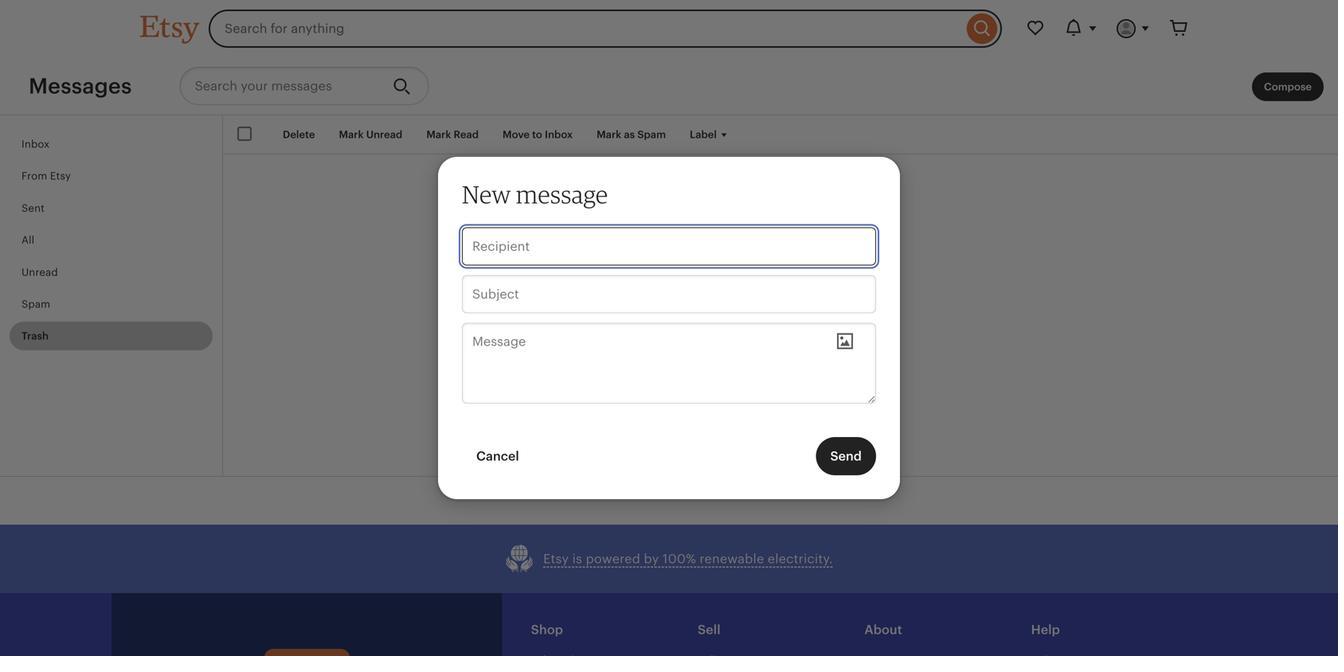 Task type: vqa. For each thing, say whether or not it's contained in the screenshot.
Adorable at the left top
no



Task type: describe. For each thing, give the bounding box(es) containing it.
Message text field
[[462, 323, 876, 404]]

unread
[[22, 266, 58, 278]]

unread link
[[10, 258, 213, 287]]

etsy inside 'link'
[[50, 170, 71, 182]]

Recipient text field
[[462, 227, 876, 265]]

etsy is powered by 100% renewable electricity.
[[543, 552, 833, 566]]

Subject text field
[[462, 275, 876, 313]]

all link
[[10, 226, 213, 255]]

inbox
[[22, 138, 50, 150]]

trash link
[[10, 322, 213, 351]]

inbox link
[[10, 130, 213, 159]]

from etsy
[[22, 170, 71, 182]]

spam
[[22, 298, 50, 310]]

no
[[696, 310, 714, 324]]

100%
[[663, 552, 696, 566]]

all
[[22, 234, 34, 246]]

cancel
[[476, 449, 519, 463]]

to
[[807, 310, 820, 324]]

messages
[[29, 74, 132, 98]]

sent link
[[10, 194, 213, 223]]

sent
[[22, 202, 45, 214]]

send
[[830, 449, 862, 463]]

no conversations to see here!
[[696, 310, 879, 324]]

spam link
[[10, 290, 213, 319]]

sell
[[698, 623, 721, 637]]

from
[[22, 170, 47, 182]]

by
[[644, 552, 659, 566]]



Task type: locate. For each thing, give the bounding box(es) containing it.
powered
[[586, 552, 640, 566]]

None search field
[[209, 10, 1002, 48]]

see
[[823, 310, 844, 324]]

1 vertical spatial etsy
[[543, 552, 569, 566]]

0 horizontal spatial etsy
[[50, 170, 71, 182]]

renewable
[[700, 552, 764, 566]]

etsy inside button
[[543, 552, 569, 566]]

send button
[[816, 437, 876, 475]]

is
[[572, 552, 582, 566]]

0 vertical spatial etsy
[[50, 170, 71, 182]]

1 horizontal spatial etsy
[[543, 552, 569, 566]]

etsy right from
[[50, 170, 71, 182]]

cancel button
[[462, 437, 533, 475]]

trash
[[22, 330, 49, 342]]

here!
[[847, 310, 879, 324]]

about
[[864, 623, 902, 637]]

etsy
[[50, 170, 71, 182], [543, 552, 569, 566]]

conversations
[[717, 310, 804, 324]]

etsy is powered by 100% renewable electricity. button
[[505, 544, 833, 574]]

help
[[1031, 623, 1060, 637]]

banner
[[112, 0, 1227, 57]]

message
[[516, 180, 608, 209]]

Search your messages text field
[[180, 67, 380, 105]]

etsy left is
[[543, 552, 569, 566]]

new message dialog
[[0, 0, 1338, 656]]

from etsy link
[[10, 162, 213, 191]]

page 1 image
[[695, 179, 880, 300]]

electricity.
[[768, 552, 833, 566]]

new message
[[462, 180, 608, 209]]

shop
[[531, 623, 563, 637]]

new
[[462, 180, 511, 209]]



